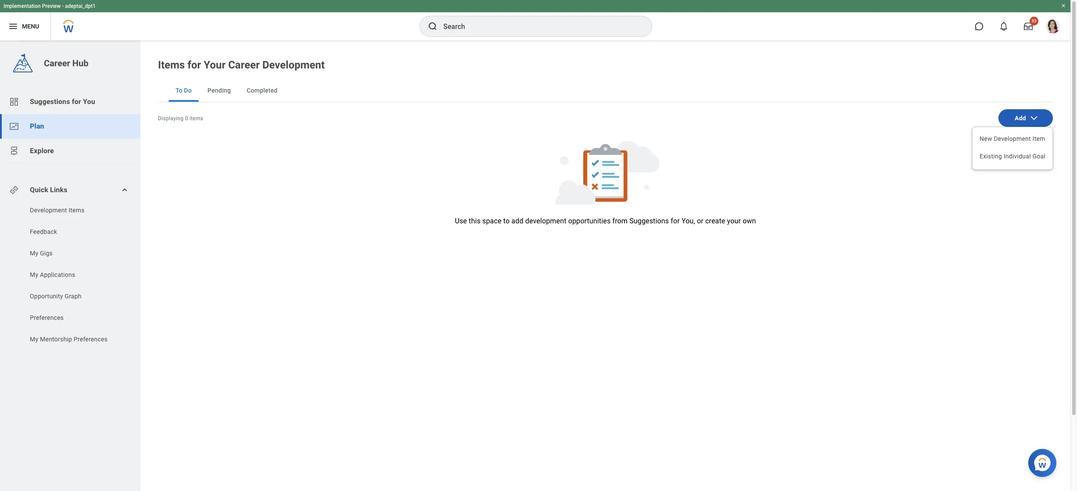 Task type: vqa. For each thing, say whether or not it's contained in the screenshot.
the topmost the ...
no



Task type: locate. For each thing, give the bounding box(es) containing it.
from
[[613, 217, 628, 225]]

my gigs link
[[29, 249, 119, 258]]

3 my from the top
[[30, 336, 38, 343]]

menu
[[22, 23, 39, 30]]

items for your career development
[[158, 59, 325, 71]]

notifications large image
[[1000, 22, 1009, 31]]

1 vertical spatial items
[[69, 207, 85, 214]]

0 vertical spatial for
[[188, 59, 201, 71]]

career right your
[[228, 59, 260, 71]]

my applications link
[[29, 270, 119, 279]]

0 vertical spatial my
[[30, 250, 38, 257]]

onboarding home image
[[9, 121, 19, 132]]

0 horizontal spatial for
[[72, 97, 81, 106]]

my
[[30, 250, 38, 257], [30, 271, 38, 278], [30, 336, 38, 343]]

displaying 0 items
[[158, 115, 203, 122]]

preferences down the preferences link
[[74, 336, 108, 343]]

1 horizontal spatial development
[[262, 59, 325, 71]]

pending button
[[201, 79, 238, 102]]

0 vertical spatial development
[[262, 59, 325, 71]]

career hub
[[44, 58, 88, 68]]

mentorship
[[40, 336, 72, 343]]

development
[[262, 59, 325, 71], [994, 135, 1031, 142], [30, 207, 67, 214]]

development up completed button
[[262, 59, 325, 71]]

2 list from the top
[[0, 206, 141, 346]]

items up to
[[158, 59, 185, 71]]

close environment banner image
[[1061, 3, 1066, 8]]

my left "mentorship"
[[30, 336, 38, 343]]

for
[[188, 59, 201, 71], [72, 97, 81, 106], [671, 217, 680, 225]]

career
[[44, 58, 70, 68], [228, 59, 260, 71]]

my left the gigs
[[30, 250, 38, 257]]

list
[[0, 90, 141, 163], [0, 206, 141, 346]]

pending
[[208, 87, 231, 94]]

suggestions right from
[[630, 217, 669, 225]]

1 my from the top
[[30, 250, 38, 257]]

goal
[[1033, 153, 1046, 160]]

implementation
[[4, 3, 41, 9]]

adeptai_dpt1
[[65, 3, 96, 9]]

add button
[[999, 109, 1053, 127]]

for left your
[[188, 59, 201, 71]]

list containing suggestions for you
[[0, 90, 141, 163]]

own
[[743, 217, 756, 225]]

existing individual goal
[[980, 153, 1046, 160]]

existing individual goal button
[[973, 148, 1053, 166]]

do
[[184, 87, 192, 94]]

suggestions for you link
[[0, 90, 141, 114]]

Search Workday  search field
[[443, 17, 634, 36]]

implementation preview -   adeptai_dpt1
[[4, 3, 96, 9]]

displaying
[[158, 115, 184, 122]]

suggestions up plan
[[30, 97, 70, 106]]

0 vertical spatial list
[[0, 90, 141, 163]]

2 vertical spatial development
[[30, 207, 67, 214]]

2 vertical spatial for
[[671, 217, 680, 225]]

2 horizontal spatial for
[[671, 217, 680, 225]]

justify image
[[8, 21, 18, 32]]

1 horizontal spatial for
[[188, 59, 201, 71]]

add
[[512, 217, 524, 225]]

items
[[158, 59, 185, 71], [69, 207, 85, 214]]

add
[[1015, 115, 1027, 122]]

1 vertical spatial list
[[0, 206, 141, 346]]

completed button
[[240, 79, 285, 102]]

opportunities
[[568, 217, 611, 225]]

development items link
[[29, 206, 119, 215]]

development items
[[30, 207, 85, 214]]

space
[[483, 217, 502, 225]]

0 vertical spatial suggestions
[[30, 97, 70, 106]]

-
[[62, 3, 64, 9]]

timeline milestone image
[[9, 146, 19, 156]]

use
[[455, 217, 467, 225]]

gigs
[[40, 250, 53, 257]]

1 vertical spatial development
[[994, 135, 1031, 142]]

0 horizontal spatial suggestions
[[30, 97, 70, 106]]

1 vertical spatial for
[[72, 97, 81, 106]]

1 list from the top
[[0, 90, 141, 163]]

my for my gigs
[[30, 250, 38, 257]]

suggestions
[[30, 97, 70, 106], [630, 217, 669, 225]]

1 vertical spatial my
[[30, 271, 38, 278]]

to do button
[[169, 79, 199, 102]]

menu button
[[0, 12, 51, 40]]

my for my mentorship preferences
[[30, 336, 38, 343]]

feedback
[[30, 228, 57, 235]]

2 horizontal spatial development
[[994, 135, 1031, 142]]

2 vertical spatial my
[[30, 336, 38, 343]]

existing
[[980, 153, 1002, 160]]

dashboard image
[[9, 97, 19, 107]]

2 my from the top
[[30, 271, 38, 278]]

for left you,
[[671, 217, 680, 225]]

0 vertical spatial items
[[158, 59, 185, 71]]

career left hub on the top of page
[[44, 58, 70, 68]]

1 horizontal spatial suggestions
[[630, 217, 669, 225]]

for left you
[[72, 97, 81, 106]]

development
[[525, 217, 567, 225]]

1 horizontal spatial items
[[158, 59, 185, 71]]

preferences
[[30, 314, 64, 321], [74, 336, 108, 343]]

my down my gigs
[[30, 271, 38, 278]]

quick
[[30, 186, 48, 194]]

development down quick links
[[30, 207, 67, 214]]

items down quick links element
[[69, 207, 85, 214]]

plan
[[30, 122, 44, 130]]

33
[[1032, 18, 1037, 23]]

my mentorship preferences
[[30, 336, 108, 343]]

your
[[727, 217, 741, 225]]

preferences link
[[29, 313, 119, 322]]

0 horizontal spatial items
[[69, 207, 85, 214]]

my mentorship preferences link
[[29, 335, 119, 344]]

preferences down opportunity on the bottom
[[30, 314, 64, 321]]

preview
[[42, 3, 61, 9]]

0 vertical spatial preferences
[[30, 314, 64, 321]]

completed
[[247, 87, 278, 94]]

1 horizontal spatial preferences
[[74, 336, 108, 343]]

development up the existing individual goal
[[994, 135, 1031, 142]]

tab list
[[158, 79, 1053, 102]]



Task type: describe. For each thing, give the bounding box(es) containing it.
33 button
[[1019, 17, 1039, 36]]

my for my applications
[[30, 271, 38, 278]]

add menu
[[973, 131, 1053, 166]]

new development item
[[980, 135, 1046, 142]]

0 horizontal spatial career
[[44, 58, 70, 68]]

suggestions for you
[[30, 97, 95, 106]]

item
[[1033, 135, 1046, 142]]

development inside button
[[994, 135, 1031, 142]]

items
[[190, 115, 203, 122]]

applications
[[40, 271, 75, 278]]

quick links element
[[9, 181, 133, 199]]

1 vertical spatial preferences
[[74, 336, 108, 343]]

1 horizontal spatial career
[[228, 59, 260, 71]]

new
[[980, 135, 993, 142]]

search image
[[428, 21, 438, 32]]

or
[[697, 217, 704, 225]]

plan link
[[0, 114, 141, 139]]

quick links
[[30, 186, 67, 194]]

opportunity graph link
[[29, 292, 119, 301]]

menu banner
[[0, 0, 1071, 40]]

0 horizontal spatial preferences
[[30, 314, 64, 321]]

links
[[50, 186, 67, 194]]

link image
[[9, 185, 19, 195]]

hub
[[72, 58, 88, 68]]

you
[[83, 97, 95, 106]]

to
[[176, 87, 182, 94]]

your
[[204, 59, 226, 71]]

you,
[[682, 217, 695, 225]]

create
[[706, 217, 726, 225]]

chevron up small image
[[120, 186, 129, 195]]

opportunity
[[30, 293, 63, 300]]

profile logan mcneil image
[[1046, 19, 1060, 35]]

explore link
[[0, 139, 141, 163]]

0
[[185, 115, 188, 122]]

this
[[469, 217, 481, 225]]

1 vertical spatial suggestions
[[630, 217, 669, 225]]

my gigs
[[30, 250, 53, 257]]

new development item button
[[973, 131, 1053, 148]]

for for you
[[72, 97, 81, 106]]

graph
[[65, 293, 82, 300]]

to
[[503, 217, 510, 225]]

opportunity graph
[[30, 293, 82, 300]]

individual
[[1004, 153, 1031, 160]]

for for your
[[188, 59, 201, 71]]

tab list containing to do
[[158, 79, 1053, 102]]

to do
[[176, 87, 192, 94]]

feedback link
[[29, 227, 119, 236]]

chevron down image
[[1030, 114, 1039, 122]]

my applications
[[30, 271, 75, 278]]

inbox large image
[[1024, 22, 1033, 31]]

0 horizontal spatial development
[[30, 207, 67, 214]]

list containing development items
[[0, 206, 141, 346]]

use this space to add development opportunities from suggestions for you, or create your own
[[455, 217, 756, 225]]

explore
[[30, 147, 54, 155]]



